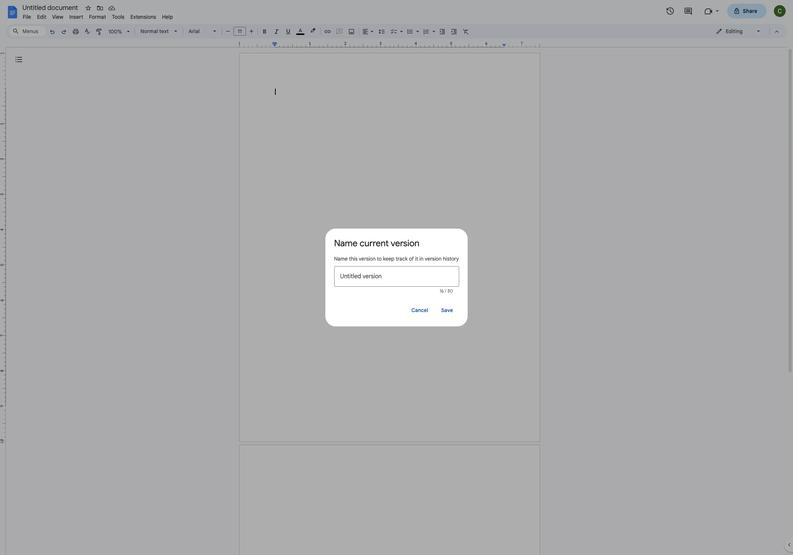 Task type: vqa. For each thing, say whether or not it's contained in the screenshot.
controls hidden. press esc to show controls.
no



Task type: describe. For each thing, give the bounding box(es) containing it.
it
[[415, 256, 418, 262]]

80
[[448, 288, 453, 294]]

in
[[420, 256, 424, 262]]

current
[[360, 238, 389, 249]]

save button
[[436, 303, 459, 318]]

Star checkbox
[[83, 3, 93, 13]]

16 / 80
[[440, 288, 453, 294]]

bottom margin image
[[0, 404, 6, 442]]

cancel
[[412, 307, 428, 314]]

cancel button
[[407, 303, 433, 318]]

save
[[442, 307, 453, 314]]

Rename text field
[[20, 3, 82, 12]]

menu bar inside menu bar banner
[[20, 10, 176, 22]]

name current version dialog
[[326, 229, 468, 327]]

menu bar banner
[[0, 0, 794, 556]]

/
[[445, 288, 447, 294]]



Task type: locate. For each thing, give the bounding box(es) containing it.
of
[[409, 256, 414, 262]]

1 horizontal spatial version
[[391, 238, 420, 249]]

name
[[334, 238, 358, 249], [334, 256, 348, 262]]

name for name current version
[[334, 238, 358, 249]]

to
[[377, 256, 382, 262]]

2 horizontal spatial version
[[425, 256, 442, 262]]

version right in
[[425, 256, 442, 262]]

1 vertical spatial name
[[334, 256, 348, 262]]

version for this
[[359, 256, 376, 262]]

menu bar
[[20, 10, 176, 22]]

name this version to keep track of it in version history
[[334, 256, 459, 262]]

1 name from the top
[[334, 238, 358, 249]]

name left this
[[334, 256, 348, 262]]

name for name this version to keep track of it in version history
[[334, 256, 348, 262]]

version for current
[[391, 238, 420, 249]]

none text field inside name current version dialog
[[340, 266, 453, 287]]

share. private to only me. image
[[734, 8, 741, 14]]

version
[[391, 238, 420, 249], [359, 256, 376, 262], [425, 256, 442, 262]]

history
[[443, 256, 459, 262]]

version up track
[[391, 238, 420, 249]]

name current version application
[[0, 0, 794, 556]]

Menus field
[[9, 26, 46, 36]]

None text field
[[340, 266, 453, 287]]

version left to
[[359, 256, 376, 262]]

track
[[396, 256, 408, 262]]

this
[[349, 256, 358, 262]]

0 horizontal spatial version
[[359, 256, 376, 262]]

left margin image
[[240, 42, 277, 47]]

right margin image
[[503, 42, 540, 47]]

16
[[440, 288, 444, 294]]

top margin image
[[0, 53, 6, 91]]

name current version
[[334, 238, 420, 249]]

keep
[[383, 256, 395, 262]]

name up this
[[334, 238, 358, 249]]

main toolbar
[[46, 0, 472, 347]]

2 name from the top
[[334, 256, 348, 262]]

0 vertical spatial name
[[334, 238, 358, 249]]



